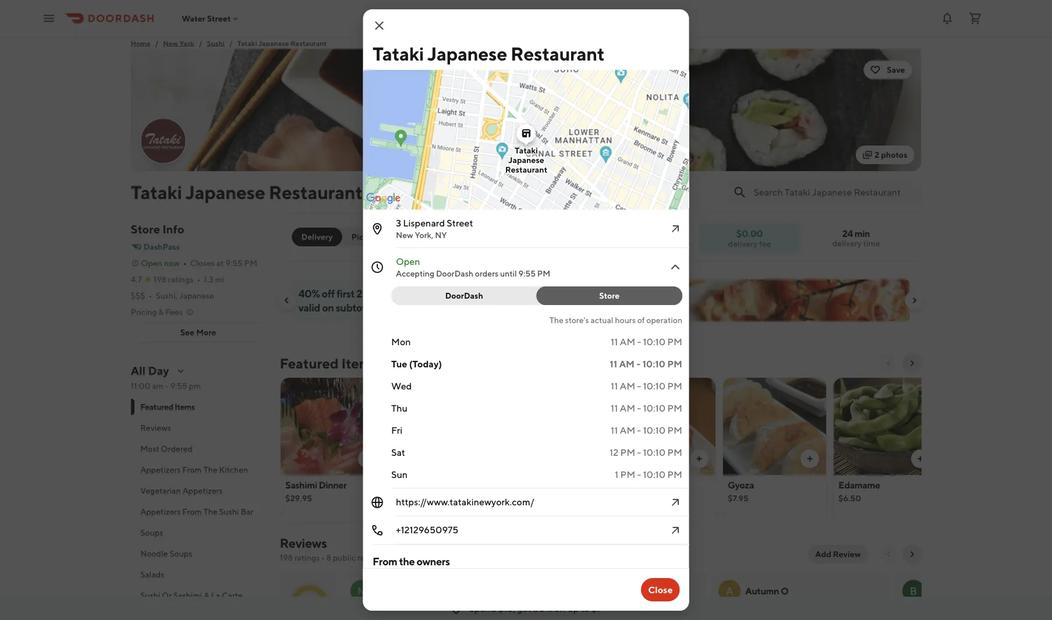 Task type: locate. For each thing, give the bounding box(es) containing it.
2 vertical spatial appetizers
[[140, 507, 180, 517]]

click item image for street
[[668, 222, 682, 236]]

1 vertical spatial soups
[[169, 549, 192, 559]]

- for wed
[[637, 381, 641, 392]]

reviews inside 'button'
[[140, 423, 171, 433]]

a inside button
[[203, 591, 209, 601]]

Item Search search field
[[754, 186, 913, 199]]

appetizers up the vegetarian
[[140, 465, 180, 475]]

up left 11/11/23
[[568, 603, 579, 614]]

9:55 inside open accepting doordash orders until 9:55 pm
[[519, 269, 536, 278]]

1 vertical spatial sashimi
[[173, 591, 202, 601]]

water
[[182, 14, 205, 23]]

add review button
[[809, 545, 868, 564]]

0 horizontal spatial open
[[141, 258, 162, 268]]

0 vertical spatial 2
[[875, 150, 880, 160]]

3 / from the left
[[229, 39, 233, 47]]

off up on
[[322, 287, 335, 300]]

appetizers for appetizers from the sushi bar
[[140, 507, 180, 517]]

sushi or sashimi a la carte button
[[131, 585, 266, 606]]

0 horizontal spatial street
[[207, 14, 231, 23]]

chicken
[[396, 480, 430, 491]]

next image
[[908, 550, 917, 559]]

0 vertical spatial sashimi
[[285, 480, 317, 491]]

the left kitchen
[[203, 465, 217, 475]]

street for wall street roll
[[638, 480, 663, 491]]

featured down valid
[[280, 355, 339, 372]]

items left tue
[[342, 355, 378, 372]]

or
[[162, 591, 172, 601]]

from down vegetarian appetizers button on the left
[[182, 507, 202, 517]]

2 vertical spatial street
[[638, 480, 663, 491]]

0 vertical spatial to
[[410, 287, 419, 300]]

$24.95
[[507, 507, 533, 516]]

1 horizontal spatial featured
[[280, 355, 339, 372]]

new left york
[[163, 39, 178, 47]]

$$$ • sushi, japanese
[[131, 291, 214, 301]]

reviews
[[140, 423, 171, 433], [280, 536, 327, 551]]

1 horizontal spatial previous button of carousel image
[[885, 359, 894, 368]]

roll down 12 pm - 10:10 pm
[[665, 480, 681, 491]]

roll
[[665, 480, 681, 491], [548, 493, 564, 504]]

1 horizontal spatial 198
[[280, 553, 293, 563]]

new down 3
[[396, 230, 413, 240]]

1 horizontal spatial off
[[440, 287, 453, 300]]

store inside button
[[599, 291, 620, 301]]

sashimi right or on the left bottom of the page
[[173, 591, 202, 601]]

9:55 right at
[[226, 258, 243, 268]]

1 vertical spatial to
[[581, 603, 590, 614]]

from inside appetizers from the sushi bar button
[[182, 507, 202, 517]]

doordash up with
[[436, 269, 473, 278]]

appetizers down the vegetarian
[[140, 507, 180, 517]]

1 vertical spatial reviews
[[280, 536, 327, 551]]

2 left the photos
[[875, 150, 880, 160]]

1 horizontal spatial reviews
[[280, 536, 327, 551]]

1 horizontal spatial order
[[463, 608, 482, 616]]

fri
[[391, 425, 402, 436]]

198 down reviews link
[[280, 553, 293, 563]]

ny
[[435, 230, 447, 240]]

/ right york
[[199, 39, 202, 47]]

appetizers for appetizers from the kitchen
[[140, 465, 180, 475]]

pricing
[[131, 307, 157, 317]]

- for thu
[[637, 403, 641, 414]]

1 horizontal spatial 9:55
[[226, 258, 243, 268]]

click item image
[[668, 222, 682, 236], [668, 260, 682, 274], [668, 496, 682, 510]]

0 horizontal spatial items
[[174, 402, 195, 412]]

$18.95
[[396, 494, 421, 503]]

/ right sushi link
[[229, 39, 233, 47]]

to left $7
[[581, 603, 590, 614]]

sushi down water street popup button
[[207, 39, 225, 47]]

• doordash order for 1/27/22
[[425, 608, 482, 616]]

up inside 40% off first 2 orders up to $10 off with 40welcome, valid on subtotals $15
[[396, 287, 408, 300]]

1 vertical spatial &
[[566, 493, 572, 504]]

delivery left fee
[[729, 239, 758, 248]]

0 vertical spatial the
[[549, 315, 563, 325]]

2 inside 40% off first 2 orders up to $10 off with 40welcome, valid on subtotals $15
[[357, 287, 362, 300]]

1 vertical spatial street
[[447, 218, 473, 229]]

1 vertical spatial featured items
[[140, 402, 195, 412]]

tataki japanese restaurant dialog
[[241, 0, 838, 620]]

0 horizontal spatial order
[[430, 232, 452, 242]]

1 horizontal spatial 4.7
[[301, 597, 317, 611]]

noodle soups button
[[131, 544, 266, 565]]

open accepting doordash orders until 9:55 pm
[[396, 256, 550, 278]]

1 vertical spatial up
[[568, 603, 579, 614]]

off
[[322, 287, 335, 300], [440, 287, 453, 300], [555, 603, 566, 614]]

tue (today)
[[391, 359, 442, 370]]

11:00
[[131, 381, 151, 391]]

store for store
[[599, 291, 620, 301]]

1 horizontal spatial sashimi
[[285, 480, 317, 491]]

add
[[816, 550, 832, 559]]

at
[[217, 258, 224, 268]]

0 vertical spatial 4.7
[[131, 275, 142, 284]]

doordash
[[436, 269, 473, 278], [445, 291, 483, 301], [429, 608, 461, 616], [614, 608, 646, 616]]

1 horizontal spatial items
[[342, 355, 378, 372]]

0 horizontal spatial roll
[[548, 493, 564, 504]]

- for sun
[[637, 469, 641, 480]]

https://www.tatakinewyork.com/
[[396, 497, 534, 508]]

$7
[[592, 603, 602, 614]]

2 vertical spatial click item image
[[668, 496, 682, 510]]

reviews
[[358, 553, 386, 563]]

0 items, open order cart image
[[969, 11, 983, 25]]

doordash inside open accepting doordash orders until 9:55 pm
[[436, 269, 473, 278]]

1 horizontal spatial add item to cart image
[[805, 454, 815, 464]]

store up dashpass
[[131, 223, 160, 236]]

1 horizontal spatial a
[[726, 585, 733, 597]]

1 horizontal spatial orders
[[475, 269, 499, 278]]

2 photos button
[[857, 146, 915, 164]]

2 • doordash order from the left
[[610, 608, 666, 616]]

up for orders
[[396, 287, 408, 300]]

0 horizontal spatial sashimi
[[173, 591, 202, 601]]

doordash down open accepting doordash orders until 9:55 pm
[[445, 291, 483, 301]]

1 • doordash order from the left
[[425, 608, 482, 616]]

1 / from the left
[[155, 39, 159, 47]]

9:55 left pm
[[170, 381, 187, 391]]

hour options option group
[[391, 287, 682, 305]]

sashimi dinner $29.95
[[285, 480, 347, 503]]

from for kitchen
[[182, 465, 202, 475]]

until
[[500, 269, 517, 278]]

from left the
[[373, 555, 397, 568]]

edamame $6.50
[[839, 480, 880, 503]]

0 vertical spatial featured items
[[280, 355, 378, 372]]

3
[[396, 218, 401, 229]]

a left autumn
[[726, 585, 733, 597]]

1 vertical spatial ratings
[[295, 553, 320, 563]]

appetizers down appetizers from the kitchen button
[[182, 486, 223, 496]]

0 vertical spatial ratings
[[168, 275, 193, 284]]

• left 8
[[321, 553, 325, 563]]

10:10
[[643, 336, 666, 348], [643, 359, 666, 370], [643, 381, 666, 392], [643, 403, 666, 414], [643, 425, 666, 436], [643, 447, 666, 458], [643, 469, 666, 480]]

198
[[154, 275, 167, 284], [280, 553, 293, 563]]

0 vertical spatial appetizers
[[140, 465, 180, 475]]

store up the store's actual hours of operation at the right
[[599, 291, 620, 301]]

0 vertical spatial previous button of carousel image
[[282, 296, 292, 305]]

1 horizontal spatial store
[[599, 291, 620, 301]]

11 for wed
[[611, 381, 618, 392]]

previous button of carousel image left 40%
[[282, 296, 292, 305]]

2 horizontal spatial /
[[229, 39, 233, 47]]

add item to cart image for gyoza
[[805, 454, 815, 464]]

1 vertical spatial 4.7
[[301, 597, 317, 611]]

vegetarian appetizers
[[140, 486, 223, 496]]

sushi,
[[156, 291, 178, 301]]

4.7 up $$$ in the top left of the page
[[131, 275, 142, 284]]

198 down open now
[[154, 275, 167, 284]]

to inside 40% off first 2 orders up to $10 off with 40welcome, valid on subtotals $15
[[410, 287, 419, 300]]

1 vertical spatial 198
[[280, 553, 293, 563]]

0 vertical spatial street
[[207, 14, 231, 23]]

0 vertical spatial &
[[159, 307, 164, 317]]

am for thu
[[620, 403, 635, 414]]

9:55 for pm
[[226, 258, 243, 268]]

pickup
[[352, 232, 378, 242]]

11
[[611, 336, 618, 348], [610, 359, 617, 370], [611, 381, 618, 392], [611, 403, 618, 414], [611, 425, 618, 436]]

1 vertical spatial click item image
[[668, 260, 682, 274]]

10:10 for thu
[[643, 403, 666, 414]]

11 for fri
[[611, 425, 618, 436]]

wed
[[391, 381, 412, 392]]

reviews inside the reviews 198 ratings • 8 public reviews
[[280, 536, 327, 551]]

reviews up most
[[140, 423, 171, 433]]

am for wed
[[620, 381, 635, 392]]

pm
[[244, 258, 257, 268], [537, 269, 550, 278], [668, 336, 682, 348], [667, 359, 682, 370], [668, 381, 682, 392], [668, 403, 682, 414], [668, 425, 682, 436], [620, 447, 635, 458], [668, 447, 682, 458], [620, 469, 635, 480], [668, 469, 682, 480]]

0 horizontal spatial ratings
[[168, 275, 193, 284]]

featured down am on the bottom
[[140, 402, 173, 412]]

1 horizontal spatial featured items
[[280, 355, 378, 372]]

doordash inside button
[[445, 291, 483, 301]]

group
[[404, 232, 428, 242]]

the inside appetizers from the kitchen button
[[203, 465, 217, 475]]

3 add item to cart image from the left
[[916, 454, 925, 464]]

11 am - 10:10 pm for fri
[[611, 425, 682, 436]]

doordash right $7
[[614, 608, 646, 616]]

more
[[196, 328, 216, 337]]

4.7
[[131, 275, 142, 284], [301, 597, 317, 611]]

o
[[781, 586, 789, 597]]

0 vertical spatial orders
[[475, 269, 499, 278]]

appetizers inside vegetarian appetizers button
[[182, 486, 223, 496]]

from for sushi
[[182, 507, 202, 517]]

1 vertical spatial 2
[[357, 287, 362, 300]]

0 vertical spatial click item image
[[668, 222, 682, 236]]

thu
[[391, 403, 407, 414]]

previous button of carousel image
[[282, 296, 292, 305], [885, 359, 894, 368]]

9:55
[[226, 258, 243, 268], [519, 269, 536, 278], [170, 381, 187, 391]]

kitchen
[[219, 465, 248, 475]]

1 horizontal spatial delivery
[[833, 239, 862, 248]]

0 vertical spatial roll
[[665, 480, 681, 491]]

next button of carousel image
[[908, 359, 917, 368]]

order inside "button"
[[430, 232, 452, 242]]

0 vertical spatial soups
[[140, 528, 163, 538]]

york
[[180, 39, 194, 47]]

map region
[[241, 0, 838, 260]]

street up ny on the top
[[447, 218, 473, 229]]

DoorDash button
[[391, 287, 544, 305]]

open
[[396, 256, 420, 267], [141, 258, 162, 268]]

11 for tue (today)
[[610, 359, 617, 370]]

fees
[[165, 307, 183, 317]]

9:55 right until
[[519, 269, 536, 278]]

1.3 mi
[[204, 275, 224, 284]]

Store button
[[537, 287, 682, 305]]

198 inside the reviews 198 ratings • 8 public reviews
[[280, 553, 293, 563]]

11/11/23
[[583, 608, 608, 616]]

open inside open accepting doordash orders until 9:55 pm
[[396, 256, 420, 267]]

& inside the b1.chicken teriyaki, california roll & salad $24.95
[[566, 493, 572, 504]]

valid
[[299, 301, 320, 314]]

b
[[910, 585, 917, 597]]

orders
[[475, 269, 499, 278], [364, 287, 394, 300]]

0 horizontal spatial add item to cart image
[[363, 454, 372, 464]]

sashimi dinner image
[[281, 378, 384, 475]]

accepting
[[396, 269, 434, 278]]

soups up noodle
[[140, 528, 163, 538]]

0 horizontal spatial soups
[[140, 528, 163, 538]]

open down dashpass
[[141, 258, 162, 268]]

4.7 left n
[[301, 597, 317, 611]]

/ right home on the top of page
[[155, 39, 159, 47]]

open menu image
[[42, 11, 56, 25]]

2 photos
[[875, 150, 908, 160]]

2 horizontal spatial add item to cart image
[[916, 454, 925, 464]]

roll inside the b1.chicken teriyaki, california roll & salad $24.95
[[548, 493, 564, 504]]

am for tue (today)
[[619, 359, 635, 370]]

orders up $15
[[364, 287, 394, 300]]

items inside heading
[[342, 355, 378, 372]]

open up accepting on the top of the page
[[396, 256, 420, 267]]

- for mon
[[637, 336, 641, 348]]

from the owners
[[373, 555, 450, 568]]

1 vertical spatial new
[[396, 230, 413, 240]]

1 horizontal spatial street
[[447, 218, 473, 229]]

1 vertical spatial appetizers
[[182, 486, 223, 496]]

la
[[211, 591, 220, 601]]

off right '30%'
[[555, 603, 566, 614]]

1 vertical spatial roll
[[548, 493, 564, 504]]

• right $$$ in the top left of the page
[[149, 291, 152, 301]]

0 horizontal spatial up
[[396, 287, 408, 300]]

delivery
[[833, 239, 862, 248], [729, 239, 758, 248]]

street inside button
[[638, 480, 663, 491]]

featured inside heading
[[280, 355, 339, 372]]

add item to cart image
[[363, 454, 372, 464], [805, 454, 815, 464], [916, 454, 925, 464]]

sushi left or on the left bottom of the page
[[140, 591, 160, 601]]

delivery left time at the right top of the page
[[833, 239, 862, 248]]

the down vegetarian appetizers button on the left
[[203, 507, 217, 517]]

from down most ordered "button"
[[182, 465, 202, 475]]

sashimi inside the sashimi dinner $29.95
[[285, 480, 317, 491]]

featured
[[280, 355, 339, 372], [140, 402, 173, 412]]

2 horizontal spatial street
[[638, 480, 663, 491]]

mon
[[391, 336, 411, 348]]

0 horizontal spatial featured
[[140, 402, 173, 412]]

tataki japanese restaurant
[[373, 43, 605, 64], [505, 146, 547, 174], [505, 146, 547, 174], [131, 181, 363, 203]]

1 vertical spatial previous button of carousel image
[[885, 359, 894, 368]]

2 add item to cart image from the left
[[805, 454, 815, 464]]

off right $10
[[440, 287, 453, 300]]

& left fees
[[159, 307, 164, 317]]

tataki japanese restaurant image
[[131, 49, 922, 171], [141, 119, 186, 163]]

sushi left bar
[[219, 507, 239, 517]]

store info
[[131, 223, 184, 236]]

b1.chicken teriyaki, california roll & salad $24.95
[[507, 480, 596, 516]]

roll down teriyaki,
[[548, 493, 564, 504]]

0 vertical spatial store
[[131, 223, 160, 236]]

- for tue (today)
[[637, 359, 641, 370]]

save
[[887, 65, 906, 75]]

2 vertical spatial the
[[203, 507, 217, 517]]

items down pm
[[174, 402, 195, 412]]

to left $10
[[410, 287, 419, 300]]

appetizers from the kitchen button
[[131, 460, 266, 481]]

0 vertical spatial 198
[[154, 275, 167, 284]]

a left la
[[203, 591, 209, 601]]

mi
[[215, 275, 224, 284]]

0 horizontal spatial reviews
[[140, 423, 171, 433]]

up up $15
[[396, 287, 408, 300]]

• doordash order right the '1/27/22'
[[425, 608, 482, 616]]

1 vertical spatial from
[[182, 507, 202, 517]]

11 am - 10:10 pm
[[611, 336, 682, 348], [610, 359, 682, 370], [611, 381, 682, 392], [611, 403, 682, 414], [611, 425, 682, 436]]

0 vertical spatial items
[[342, 355, 378, 372]]

street up sushi link
[[207, 14, 231, 23]]

10:10 for wed
[[643, 381, 666, 392]]

1 horizontal spatial new
[[396, 230, 413, 240]]

appetizers from the kitchen
[[140, 465, 248, 475]]

order methods option group
[[292, 228, 387, 246]]

sashimi
[[285, 480, 317, 491], [173, 591, 202, 601]]

0 horizontal spatial a
[[203, 591, 209, 601]]

ratings up "$$$ • sushi, japanese"
[[168, 275, 193, 284]]

Pickup radio
[[335, 228, 387, 246]]

0 horizontal spatial /
[[155, 39, 159, 47]]

1 horizontal spatial ratings
[[295, 553, 320, 563]]

0 horizontal spatial 2
[[357, 287, 362, 300]]

street for water street
[[207, 14, 231, 23]]

0 horizontal spatial previous button of carousel image
[[282, 296, 292, 305]]

1 vertical spatial the
[[203, 465, 217, 475]]

autumn
[[745, 586, 779, 597]]

• doordash order down close button
[[610, 608, 666, 616]]

2 right 'first'
[[357, 287, 362, 300]]

• right $7
[[610, 608, 613, 616]]

24
[[843, 228, 853, 239]]

from
[[182, 465, 202, 475], [182, 507, 202, 517], [373, 555, 397, 568]]

1 horizontal spatial roll
[[665, 480, 681, 491]]

previous button of carousel image left next button of carousel image
[[885, 359, 894, 368]]

the inside appetizers from the sushi bar button
[[203, 507, 217, 517]]

0 vertical spatial from
[[182, 465, 202, 475]]

appetizers inside appetizers from the kitchen button
[[140, 465, 180, 475]]

now
[[164, 258, 180, 268]]

40% off first 2 orders up to $10 off with 40welcome, valid on subtotals $15
[[299, 287, 548, 314]]

2 / from the left
[[199, 39, 202, 47]]

orders left until
[[475, 269, 499, 278]]

1 horizontal spatial 2
[[875, 150, 880, 160]]

featured items down 11:00 am - 9:55 pm
[[140, 402, 195, 412]]

0 vertical spatial reviews
[[140, 423, 171, 433]]

am for mon
[[620, 336, 635, 348]]

0 horizontal spatial store
[[131, 223, 160, 236]]

2 vertical spatial from
[[373, 555, 397, 568]]

sashimi up $29.95
[[285, 480, 317, 491]]

0 horizontal spatial &
[[159, 307, 164, 317]]

12 pm - 10:10 pm
[[610, 447, 682, 458]]

street right wall on the bottom right
[[638, 480, 663, 491]]

• closes at 9:55 pm
[[183, 258, 257, 268]]

1 vertical spatial 9:55
[[519, 269, 536, 278]]

soups right noodle
[[169, 549, 192, 559]]

appetizers inside appetizers from the sushi bar button
[[140, 507, 180, 517]]

reviews up 8
[[280, 536, 327, 551]]

1 click item image from the top
[[668, 222, 682, 236]]

from inside appetizers from the kitchen button
[[182, 465, 202, 475]]

2 click item image from the top
[[668, 260, 682, 274]]

2 vertical spatial 9:55
[[170, 381, 187, 391]]

2 horizontal spatial order
[[647, 608, 666, 616]]

featured items down on
[[280, 355, 378, 372]]

delivery inside the $0.00 delivery fee
[[729, 239, 758, 248]]

1 horizontal spatial up
[[568, 603, 579, 614]]

$29.95
[[285, 494, 312, 503]]

the left store's
[[549, 315, 563, 325]]

0 horizontal spatial delivery
[[729, 239, 758, 248]]

9:55 for pm
[[170, 381, 187, 391]]

1 add item to cart image from the left
[[363, 454, 372, 464]]

ordered
[[161, 444, 193, 454]]

0 vertical spatial up
[[396, 287, 408, 300]]

2
[[875, 150, 880, 160], [357, 287, 362, 300]]

& down teriyaki,
[[566, 493, 572, 504]]

doordash right the '1/27/22'
[[429, 608, 461, 616]]

wall street roll button
[[612, 378, 716, 523]]

ratings down reviews link
[[295, 553, 320, 563]]

order
[[430, 232, 452, 242], [463, 608, 482, 616], [647, 608, 666, 616]]

0 horizontal spatial 198
[[154, 275, 167, 284]]

autumn o
[[745, 586, 789, 597]]



Task type: vqa. For each thing, say whether or not it's contained in the screenshot.


Task type: describe. For each thing, give the bounding box(es) containing it.
water street button
[[182, 14, 240, 23]]

12
[[610, 447, 619, 458]]

vegetarian appetizers button
[[131, 481, 266, 502]]

1 vertical spatial items
[[174, 402, 195, 412]]

see more
[[180, 328, 216, 337]]

10:10 for mon
[[643, 336, 666, 348]]

40%
[[299, 287, 320, 300]]

salads
[[140, 570, 164, 580]]

soups inside 'button'
[[169, 549, 192, 559]]

• right now on the left top
[[183, 258, 187, 268]]

dinner
[[319, 480, 347, 491]]

am for fri
[[620, 425, 635, 436]]

b1.chicken
[[507, 480, 552, 491]]

order for 1/27/22
[[463, 608, 482, 616]]

1 vertical spatial featured
[[140, 402, 173, 412]]

11 am - 10:10 pm for mon
[[611, 336, 682, 348]]

0 vertical spatial sushi
[[207, 39, 225, 47]]

orders inside 40% off first 2 orders up to $10 off with 40welcome, valid on subtotals $15
[[364, 287, 394, 300]]

home
[[131, 39, 150, 47]]

1 pm - 10:10 pm
[[615, 469, 682, 480]]

10:10 for sun
[[643, 469, 666, 480]]

store for store info
[[131, 223, 160, 236]]

new york link
[[163, 37, 194, 49]]

198 ratings •
[[154, 275, 200, 284]]

order for 11/11/23
[[647, 608, 666, 616]]

day
[[148, 364, 169, 378]]

ratings inside the reviews 198 ratings • 8 public reviews
[[295, 553, 320, 563]]

chicken teriyaki $18.95
[[396, 480, 463, 503]]

- for sat
[[637, 447, 641, 458]]

1 vertical spatial sushi
[[219, 507, 239, 517]]

0 horizontal spatial featured items
[[140, 402, 195, 412]]

delivery
[[301, 232, 333, 242]]

+12129650975
[[396, 525, 458, 536]]

11 am - 10:10 pm for tue (today)
[[610, 359, 682, 370]]

reviews for reviews
[[140, 423, 171, 433]]

the
[[399, 555, 415, 568]]

teriyaki
[[432, 480, 463, 491]]

1.3
[[204, 275, 214, 284]]

wall street roll
[[617, 480, 681, 491]]

gyoza image
[[723, 378, 826, 475]]

operation
[[647, 315, 682, 325]]

home / new york / sushi / tataki japanese restaurant
[[131, 39, 327, 47]]

0 horizontal spatial new
[[163, 39, 178, 47]]

8
[[327, 553, 331, 563]]

noodle
[[140, 549, 168, 559]]

most
[[140, 444, 159, 454]]

vegetarian
[[140, 486, 181, 496]]

review
[[833, 550, 861, 559]]

add item to cart image for edamame
[[916, 454, 925, 464]]

wall street roll image
[[613, 378, 716, 475]]

first
[[337, 287, 355, 300]]

11 am - 10:10 pm for wed
[[611, 381, 682, 392]]

to for $10
[[410, 287, 419, 300]]

save button
[[864, 61, 913, 79]]

add item to cart image for sashimi dinner
[[363, 454, 372, 464]]

1/27/22
[[399, 608, 424, 616]]

select promotional banner element
[[566, 322, 636, 343]]

$10
[[421, 287, 438, 300]]

3 click item image from the top
[[668, 496, 682, 510]]

open for open now
[[141, 258, 162, 268]]

sushi or sashimi a la carte
[[140, 591, 242, 601]]

11 for thu
[[611, 403, 618, 414]]

& inside button
[[159, 307, 164, 317]]

salads button
[[131, 565, 266, 585]]

11:00 am - 9:55 pm
[[131, 381, 201, 391]]

with
[[455, 287, 475, 300]]

sashimi inside button
[[173, 591, 202, 601]]

40welcome,
[[477, 287, 548, 300]]

owners
[[416, 555, 450, 568]]

pricing & fees
[[131, 307, 183, 317]]

hours
[[615, 315, 636, 325]]

add item to cart image
[[695, 454, 704, 464]]

featured items heading
[[280, 354, 378, 373]]

11 for mon
[[611, 336, 618, 348]]

the for kitchen
[[203, 465, 217, 475]]

pricing & fees button
[[131, 306, 194, 318]]

next button of carousel image
[[910, 296, 920, 305]]

new inside the 3 lispenard street new york, ny
[[396, 230, 413, 240]]

wall
[[617, 480, 636, 491]]

2 vertical spatial sushi
[[140, 591, 160, 601]]

carte
[[222, 591, 242, 601]]

10:10 for tue (today)
[[643, 359, 666, 370]]

10:10 for fri
[[643, 425, 666, 436]]

the for sushi
[[203, 507, 217, 517]]

(today)
[[409, 359, 442, 370]]

reviews for reviews 198 ratings • 8 public reviews
[[280, 536, 327, 551]]

• inside the reviews 198 ratings • 8 public reviews
[[321, 553, 325, 563]]

water street
[[182, 14, 231, 23]]

from inside tataki japanese restaurant dialog
[[373, 555, 397, 568]]

$7.95
[[728, 494, 749, 503]]

reviews 198 ratings • 8 public reviews
[[280, 536, 386, 563]]

california
[[507, 493, 546, 504]]

open for open accepting doordash orders until 9:55 pm
[[396, 256, 420, 267]]

spend $15, get 30% off up to $7
[[469, 603, 602, 614]]

0 horizontal spatial 4.7
[[131, 275, 142, 284]]

$$$
[[131, 291, 145, 301]]

gyoza $7.95
[[728, 480, 754, 503]]

up for off
[[568, 603, 579, 614]]

edamame image
[[834, 378, 937, 475]]

close tataki japanese restaurant image
[[373, 19, 387, 33]]

most ordered button
[[131, 439, 266, 460]]

min
[[855, 228, 871, 239]]

open now
[[141, 258, 180, 268]]

pm
[[189, 381, 201, 391]]

appetizers from the sushi bar button
[[131, 502, 266, 523]]

soups inside button
[[140, 528, 163, 538]]

previous image
[[885, 550, 894, 559]]

to for $7
[[581, 603, 590, 614]]

2 horizontal spatial off
[[555, 603, 566, 614]]

group order
[[404, 232, 452, 242]]

street inside the 3 lispenard street new york, ny
[[447, 218, 473, 229]]

click item image for doordash
[[668, 260, 682, 274]]

11 am - 10:10 pm for thu
[[611, 403, 682, 414]]

subtotals
[[336, 301, 379, 314]]

am
[[152, 381, 163, 391]]

edamame
[[839, 480, 880, 491]]

spend
[[469, 603, 497, 614]]

roll inside button
[[665, 480, 681, 491]]

tue
[[391, 359, 407, 370]]

soups button
[[131, 523, 266, 544]]

delivery inside 24 min delivery time
[[833, 239, 862, 248]]

store's
[[565, 315, 589, 325]]

of
[[637, 315, 645, 325]]

• doordash order for 11/11/23
[[610, 608, 666, 616]]

$6.50
[[839, 494, 861, 503]]

pm inside open accepting doordash orders until 9:55 pm
[[537, 269, 550, 278]]

reviews link
[[280, 536, 327, 551]]

the inside tataki japanese restaurant dialog
[[549, 315, 563, 325]]

teriyaki,
[[554, 480, 588, 491]]

home link
[[131, 37, 150, 49]]

• left 1.3
[[197, 275, 200, 284]]

2 inside button
[[875, 150, 880, 160]]

close button
[[642, 578, 680, 602]]

closes
[[190, 258, 215, 268]]

$0.00 delivery fee
[[729, 228, 772, 248]]

sun
[[391, 469, 408, 480]]

Delivery radio
[[292, 228, 342, 246]]

fee
[[760, 239, 772, 248]]

• right the '1/27/22'
[[425, 608, 428, 616]]

- for fri
[[637, 425, 641, 436]]

all
[[131, 364, 146, 378]]

chicken teriyaki image
[[391, 378, 494, 475]]

powered by google image
[[366, 193, 401, 204]]

see
[[180, 328, 195, 337]]

10:10 for sat
[[643, 447, 666, 458]]

gyoza
[[728, 480, 754, 491]]

click item image
[[668, 524, 682, 538]]

notification bell image
[[941, 11, 955, 25]]

0 horizontal spatial off
[[322, 287, 335, 300]]

sat
[[391, 447, 405, 458]]

get
[[518, 603, 532, 614]]

noodle soups
[[140, 549, 192, 559]]

orders inside open accepting doordash orders until 9:55 pm
[[475, 269, 499, 278]]

public
[[333, 553, 356, 563]]



